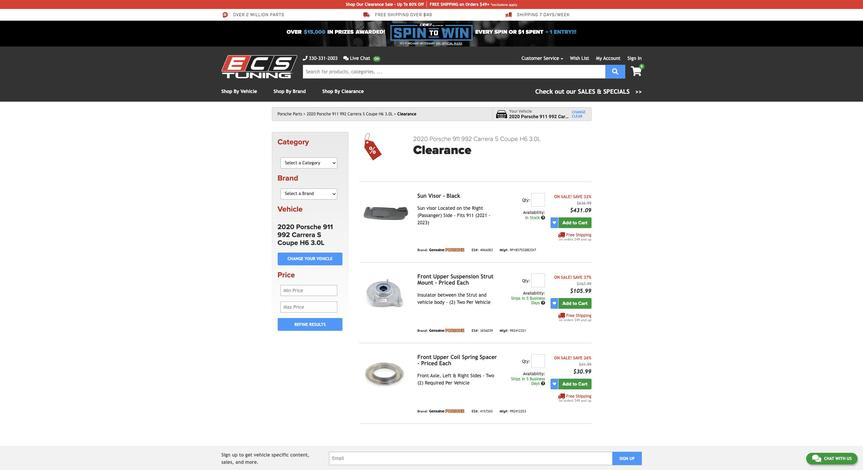 Task type: vqa. For each thing, say whether or not it's contained in the screenshot.
products
no



Task type: describe. For each thing, give the bounding box(es) containing it.
sale! for $105.99
[[561, 275, 572, 280]]

your
[[305, 257, 315, 261]]

chat with us link
[[806, 453, 858, 465]]

coupe inside 2020 porsche 911 992 carrera s coupe h6 3.0l clearance
[[500, 135, 518, 143]]

front upper coil spring spacer - priced each link
[[418, 354, 497, 367]]

days for $105.99
[[532, 301, 540, 305]]

shipping 7 days/week
[[517, 12, 570, 18]]

992412321
[[510, 329, 526, 333]]

orders for $30.99
[[564, 399, 574, 402]]

shop by clearance link
[[322, 89, 364, 94]]

live chat link
[[343, 55, 380, 62]]

1 brand: from the top
[[418, 248, 428, 252]]

to inside sign up to get vehicle specific content, sales, and more.
[[239, 452, 244, 458]]

shop our clearance sale - up to 80% off
[[346, 2, 424, 7]]

mfg#: for mount
[[500, 329, 509, 333]]

qty: for $30.99
[[522, 359, 530, 364]]

more.
[[245, 459, 259, 465]]

add to cart for $105.99
[[563, 300, 588, 306]]

change clear
[[572, 110, 586, 118]]

and inside insulator between the strut and vehicle body - (2) two per vehicle
[[479, 292, 487, 298]]

1 vertical spatial 2020 porsche 911 992 carrera s coupe h6 3.0l
[[278, 223, 333, 247]]

free shipping over $49 link
[[363, 12, 432, 18]]

search image
[[612, 68, 619, 74]]

up
[[397, 2, 402, 7]]

left
[[443, 373, 452, 378]]

live
[[350, 55, 359, 61]]

3.0l inside your vehicle 2020 porsche 911 992 carrera s coupe h6 3.0l
[[601, 114, 610, 119]]

price
[[278, 271, 295, 279]]

9p1857552beox7
[[510, 248, 536, 252]]

purchase
[[405, 42, 419, 45]]

shopping cart image
[[631, 67, 642, 76]]

Search text field
[[303, 65, 605, 79]]

sign up button
[[613, 452, 642, 465]]

h6 inside 2020 porsche 911 992 carrera s coupe h6 3.0l clearance
[[520, 135, 528, 143]]

content,
[[290, 452, 310, 458]]

your vehicle 2020 porsche 911 992 carrera s coupe h6 3.0l
[[509, 109, 610, 119]]

7
[[540, 12, 542, 18]]

mount
[[418, 279, 433, 286]]

priced for coil
[[421, 360, 438, 367]]

front for front upper coil spring spacer - priced each
[[418, 354, 432, 360]]

1 vertical spatial brand
[[278, 174, 298, 183]]

wish
[[570, 55, 580, 61]]

the inside insulator between the strut and vehicle body - (2) two per vehicle
[[458, 292, 465, 298]]

add for $30.99
[[563, 381, 572, 387]]

by for vehicle
[[234, 89, 239, 94]]

no purchase necessary. see official rules .
[[400, 42, 463, 45]]

to
[[404, 2, 408, 7]]

see official rules link
[[436, 42, 462, 46]]

3656039
[[480, 329, 493, 333]]

entry!!!
[[554, 29, 577, 35]]

up inside sign up to get vehicle specific content, sales, and more.
[[232, 452, 238, 458]]

wish list link
[[570, 55, 589, 61]]

to for $30.99
[[573, 381, 577, 387]]

my account link
[[596, 55, 621, 61]]

suspension
[[451, 273, 479, 280]]

vehicle inside sign up to get vehicle specific content, sales, and more.
[[254, 452, 270, 458]]

es#: 3656039
[[472, 329, 493, 333]]

0 horizontal spatial in
[[525, 215, 529, 220]]

and inside sign up to get vehicle specific content, sales, and more.
[[236, 459, 244, 465]]

1 mfg#: from the top
[[500, 248, 509, 252]]

vehicle inside front axle, left & right sides - two (2) required per vehicle
[[454, 380, 470, 386]]

free shipping on orders $49 and up for $431.09
[[559, 233, 592, 241]]

save for $431.09
[[573, 194, 583, 199]]

porsche parts
[[278, 112, 302, 116]]

0 horizontal spatial chat
[[360, 55, 370, 61]]

$49+
[[480, 2, 490, 7]]

over 2 million parts link
[[221, 12, 284, 18]]

on for front upper suspension strut mount - priced each
[[559, 318, 563, 322]]

2003
[[328, 55, 338, 61]]

shop our clearance sale - up to 80% off link
[[346, 1, 427, 8]]

availability: for $431.09
[[523, 210, 545, 215]]

0 vertical spatial brand
[[293, 89, 306, 94]]

0
[[641, 64, 643, 68]]

front upper suspension strut mount - priced each link
[[418, 273, 494, 286]]

sign for sign up to get vehicle specific content, sales, and more.
[[221, 452, 231, 458]]

orders
[[466, 2, 479, 7]]

located
[[438, 205, 455, 211]]

sale! for $431.09
[[561, 194, 572, 199]]

clear link
[[572, 114, 586, 118]]

5 for front upper coil spring spacer - priced each
[[527, 377, 529, 381]]

ecs tuning image
[[221, 55, 297, 78]]

ships for front upper coil spring spacer - priced each
[[511, 377, 521, 381]]

Min Price number field
[[281, 285, 337, 296]]

free shipping over $49
[[375, 12, 432, 18]]

over $15,000 in prizes
[[287, 29, 354, 35]]

add to wish list image
[[553, 302, 556, 305]]

shop by clearance
[[322, 89, 364, 94]]

change for clear
[[572, 110, 586, 114]]

see
[[436, 42, 441, 45]]

ships in 5 business days for front upper suspension strut mount - priced each
[[511, 296, 545, 305]]

shipping
[[388, 12, 409, 18]]

by for clearance
[[335, 89, 340, 94]]

shop by brand link
[[274, 89, 306, 94]]

2020 porsche 911 992 carrera s coupe h6 3.0l clearance
[[413, 135, 541, 158]]

upper for suspension
[[433, 273, 449, 280]]

*exclusions apply link
[[491, 2, 517, 7]]

visor
[[427, 205, 437, 211]]

shipping left 7
[[517, 12, 538, 18]]

prizes
[[335, 29, 354, 35]]

Email email field
[[329, 452, 613, 465]]

1 es#: from the top
[[472, 248, 479, 252]]

$105.99
[[570, 288, 592, 294]]

es#: 4066083
[[472, 248, 493, 252]]

2
[[246, 12, 249, 18]]

2023)
[[418, 220, 429, 225]]

strut for the
[[467, 292, 477, 298]]

over for over 2 million parts
[[233, 12, 245, 18]]

- left fits
[[454, 213, 456, 218]]

up for $105.99
[[588, 318, 592, 322]]

live chat
[[350, 55, 370, 61]]

necessary.
[[420, 42, 436, 45]]

save for $105.99
[[573, 275, 583, 280]]

fits
[[457, 213, 465, 218]]

mfg#: 992412253
[[500, 410, 526, 413]]

free shipping on orders $49 and up for $105.99
[[559, 313, 592, 322]]

wish list
[[570, 55, 589, 61]]

orders for $105.99
[[564, 318, 574, 322]]

sales,
[[221, 459, 234, 465]]

front for front upper suspension strut mount - priced each
[[418, 273, 432, 280]]

save for $30.99
[[573, 356, 583, 360]]

- inside shop our clearance sale - up to 80% off link
[[394, 2, 396, 7]]

coupe inside your vehicle 2020 porsche 911 992 carrera s coupe h6 3.0l
[[579, 114, 593, 119]]

per for suspension
[[467, 299, 474, 305]]

- inside front axle, left & right sides - two (2) required per vehicle
[[483, 373, 485, 378]]

customer service
[[522, 55, 559, 61]]

qty: for $431.09
[[522, 198, 530, 203]]

sun visor located on the right (passanger) side - fits 911 (2021 - 2023)
[[418, 205, 491, 225]]

brand: for mount
[[418, 329, 428, 333]]

business for $30.99
[[530, 377, 545, 381]]

911 inside sun visor located on the right (passanger) side - fits 911 (2021 - 2023)
[[466, 213, 474, 218]]

- inside front upper suspension strut mount - priced each
[[435, 279, 437, 286]]

cart for $30.99
[[578, 381, 588, 387]]

$49 for sun visor - black
[[575, 237, 580, 241]]

$49 right over
[[424, 12, 432, 18]]

1 genuine porsche - corporate logo image from the top
[[429, 248, 465, 251]]

shipping for $105.99
[[576, 313, 592, 318]]

each for suspension
[[457, 279, 469, 286]]

black
[[447, 193, 460, 199]]

add to wish list image for $431.09
[[553, 221, 556, 224]]

coupe inside 2020 porsche 911 992 carrera s coupe h6 3.0l
[[278, 239, 298, 247]]

free
[[430, 2, 440, 7]]

(passanger)
[[418, 213, 442, 218]]

=
[[546, 29, 548, 35]]

spin
[[495, 29, 508, 35]]

carrera inside 2020 porsche 911 992 carrera s coupe h6 3.0l clearance
[[474, 135, 493, 143]]

with
[[836, 456, 846, 461]]

change for your
[[288, 257, 303, 261]]

- right visor
[[443, 193, 445, 199]]

clearance inside 2020 porsche 911 992 carrera s coupe h6 3.0l clearance
[[413, 143, 471, 158]]

qty: for $105.99
[[522, 278, 530, 283]]

ship
[[441, 2, 449, 7]]

s inside your vehicle 2020 porsche 911 992 carrera s coupe h6 3.0l
[[575, 114, 578, 119]]

spacer
[[480, 354, 497, 360]]

0 vertical spatial 2020 porsche 911 992 carrera s coupe h6 3.0l
[[307, 112, 393, 116]]

business for $105.99
[[530, 296, 545, 301]]

change your vehicle link
[[278, 253, 343, 265]]

brand: for spacer
[[418, 410, 428, 413]]

add for $105.99
[[563, 300, 572, 306]]

up for $30.99
[[588, 399, 592, 402]]

parts
[[293, 112, 302, 116]]

orders for $431.09
[[564, 237, 574, 241]]

us
[[847, 456, 852, 461]]

free shipping on orders $49 and up for $30.99
[[559, 394, 592, 402]]

the inside sun visor located on the right (passanger) side - fits 911 (2021 - 2023)
[[464, 205, 471, 211]]

330-331-2003
[[309, 55, 338, 61]]

two inside front axle, left & right sides - two (2) required per vehicle
[[486, 373, 494, 378]]

genuine porsche - corporate logo image for mount
[[429, 329, 465, 332]]

our
[[357, 2, 364, 7]]

upper for coil
[[433, 354, 449, 360]]

insulator
[[418, 292, 436, 298]]

free for front upper coil spring spacer - priced each
[[567, 394, 575, 399]]

porsche parts link
[[278, 112, 306, 116]]

front upper coil spring spacer - priced each
[[418, 354, 497, 367]]

80%
[[409, 2, 417, 7]]

- right (2021
[[489, 213, 491, 218]]

to for $431.09
[[573, 220, 577, 226]]



Task type: locate. For each thing, give the bounding box(es) containing it.
sale! inside the on sale!                         save 32% $636.99 $431.09
[[561, 194, 572, 199]]

992 inside 2020 porsche 911 992 carrera s coupe h6 3.0l
[[278, 231, 290, 239]]

question circle image for $431.09
[[541, 216, 545, 220]]

shipping for $431.09
[[576, 233, 592, 237]]

sale! inside on sale!                         save 26% $41.99 $30.99
[[561, 356, 572, 360]]

priced inside front upper coil spring spacer - priced each
[[421, 360, 438, 367]]

in for front upper coil spring spacer - priced each
[[522, 377, 525, 381]]

comments image
[[812, 454, 822, 463]]

free down the shop our clearance sale - up to 80% off
[[375, 12, 387, 18]]

priced
[[439, 279, 455, 286], [421, 360, 438, 367]]

chat right "live"
[[360, 55, 370, 61]]

(2) left required
[[418, 380, 424, 386]]

1 availability: from the top
[[523, 210, 545, 215]]

2 horizontal spatial by
[[335, 89, 340, 94]]

add to cart button down $431.09
[[559, 217, 592, 228]]

0 vertical spatial on
[[554, 194, 560, 199]]

(2) down between
[[449, 299, 456, 305]]

ships in 5 business days for front upper coil spring spacer - priced each
[[511, 377, 545, 386]]

shop for shop by vehicle
[[221, 89, 232, 94]]

1 sale! from the top
[[561, 194, 572, 199]]

1 add to wish list image from the top
[[553, 221, 556, 224]]

question circle image for $30.99
[[541, 382, 545, 386]]

0 vertical spatial cart
[[578, 220, 588, 226]]

add right add to wish list icon
[[563, 300, 572, 306]]

save up "$636.99"
[[573, 194, 583, 199]]

es#: 4157265
[[472, 410, 493, 413]]

on for $105.99
[[554, 275, 560, 280]]

0 vertical spatial in
[[327, 29, 333, 35]]

chat left with at the bottom right of page
[[824, 456, 834, 461]]

mfg#: 992412321
[[500, 329, 526, 333]]

right inside front axle, left & right sides - two (2) required per vehicle
[[458, 373, 469, 378]]

upper up between
[[433, 273, 449, 280]]

1 vertical spatial change
[[288, 257, 303, 261]]

add to cart button for $105.99
[[559, 298, 592, 309]]

shipping for $30.99
[[576, 394, 592, 399]]

2 on from the top
[[554, 275, 560, 280]]

required
[[425, 380, 444, 386]]

results
[[309, 322, 326, 327]]

porsche inside 2020 porsche 911 992 carrera s coupe h6 3.0l clearance
[[430, 135, 451, 143]]

on for $431.09
[[554, 194, 560, 199]]

2 ships in 5 business days from the top
[[511, 377, 545, 386]]

save inside on sale!                         save 26% $41.99 $30.99
[[573, 356, 583, 360]]

days
[[532, 301, 540, 305], [532, 381, 540, 386]]

refine
[[295, 322, 308, 327]]

in for front upper suspension strut mount - priced each
[[522, 296, 525, 301]]

strut down the suspension
[[467, 292, 477, 298]]

vehicle down insulator
[[418, 299, 433, 305]]

1 vertical spatial the
[[458, 292, 465, 298]]

spent
[[526, 29, 544, 35]]

2 days from the top
[[532, 381, 540, 386]]

1 qty: from the top
[[522, 198, 530, 203]]

on inside sun visor located on the right (passanger) side - fits 911 (2021 - 2023)
[[457, 205, 462, 211]]

- right sides
[[483, 373, 485, 378]]

2 vertical spatial es#:
[[472, 410, 479, 413]]

0 vertical spatial brand:
[[418, 248, 428, 252]]

1 vertical spatial ships
[[511, 377, 521, 381]]

1 on from the top
[[554, 194, 560, 199]]

add to wish list image
[[553, 221, 556, 224], [553, 382, 556, 386]]

ping
[[449, 2, 458, 7]]

add to cart for $431.09
[[563, 220, 588, 226]]

cart for $105.99
[[578, 300, 588, 306]]

by down ecs tuning 'image'
[[234, 89, 239, 94]]

save inside on sale!                         save 37% $167.99 $105.99
[[573, 275, 583, 280]]

$30.99
[[573, 368, 592, 375]]

2 vertical spatial front
[[418, 373, 429, 378]]

1
[[550, 29, 553, 35]]

question circle image
[[541, 216, 545, 220], [541, 301, 545, 305], [541, 382, 545, 386]]

2020 porsche 911 992 carrera s coupe h6 3.0l down shop by clearance
[[307, 112, 393, 116]]

vehicle up more.
[[254, 452, 270, 458]]

- right es#4157265 - 992412253 - front upper coil spring spacer - priced each - front axle, left & right sides - two (2) required per vehicle - genuine porsche - porsche image
[[418, 360, 420, 367]]

0 vertical spatial ships
[[511, 296, 521, 301]]

vehicle inside insulator between the strut and vehicle body - (2) two per vehicle
[[418, 299, 433, 305]]

shop for shop by brand
[[274, 89, 285, 94]]

strut for suspension
[[481, 273, 494, 280]]

cart down $431.09
[[578, 220, 588, 226]]

upper inside front upper suspension strut mount - priced each
[[433, 273, 449, 280]]

in left prizes
[[327, 29, 333, 35]]

save inside the on sale!                         save 32% $636.99 $431.09
[[573, 194, 583, 199]]

ecs tuning 'spin to win' contest logo image
[[391, 23, 473, 41]]

and for $431.09
[[581, 237, 587, 241]]

1 vertical spatial add to cart button
[[559, 298, 592, 309]]

3 add to cart from the top
[[563, 381, 588, 387]]

the up fits
[[464, 205, 471, 211]]

add to cart down $105.99
[[563, 300, 588, 306]]

vehicle
[[241, 89, 257, 94], [519, 109, 532, 114], [278, 205, 303, 214], [317, 257, 333, 261], [475, 299, 491, 305], [454, 380, 470, 386]]

front for front axle, left & right sides - two (2) required per vehicle
[[418, 373, 429, 378]]

mfg#: left 992412321
[[500, 329, 509, 333]]

1 horizontal spatial each
[[457, 279, 469, 286]]

free for front upper suspension strut mount - priced each
[[567, 313, 575, 318]]

no
[[400, 42, 404, 45]]

(2) for front upper coil spring spacer - priced each
[[418, 380, 424, 386]]

0 vertical spatial 5
[[527, 296, 529, 301]]

1 vertical spatial (2)
[[418, 380, 424, 386]]

availability: for $30.99
[[523, 371, 545, 376]]

1 horizontal spatial strut
[[481, 273, 494, 280]]

cart
[[578, 220, 588, 226], [578, 300, 588, 306], [578, 381, 588, 387]]

free shipping on orders $49 and up down $431.09
[[559, 233, 592, 241]]

2 vertical spatial orders
[[564, 399, 574, 402]]

1 vertical spatial ships in 5 business days
[[511, 377, 545, 386]]

by
[[234, 89, 239, 94], [286, 89, 291, 94], [335, 89, 340, 94]]

and for $30.99
[[581, 399, 587, 402]]

genuine porsche - corporate logo image up front upper suspension strut mount - priced each link on the bottom
[[429, 248, 465, 251]]

genuine porsche - corporate logo image for spacer
[[429, 409, 465, 413]]

shipping down $431.09
[[576, 233, 592, 237]]

and down $105.99
[[581, 318, 587, 322]]

strut right the suspension
[[481, 273, 494, 280]]

0 vertical spatial availability:
[[523, 210, 545, 215]]

add to cart button for $431.09
[[559, 217, 592, 228]]

1 vertical spatial in
[[522, 296, 525, 301]]

chat
[[360, 55, 370, 61], [824, 456, 834, 461]]

list
[[582, 55, 589, 61]]

1 vertical spatial add
[[563, 300, 572, 306]]

1 cart from the top
[[578, 220, 588, 226]]

on inside the on sale!                         save 32% $636.99 $431.09
[[554, 194, 560, 199]]

comments image
[[343, 56, 349, 61]]

to down $431.09
[[573, 220, 577, 226]]

0 vertical spatial over
[[233, 12, 245, 18]]

orders down $30.99
[[564, 399, 574, 402]]

2 orders from the top
[[564, 318, 574, 322]]

vehicle
[[418, 299, 433, 305], [254, 452, 270, 458]]

free inside free shipping over $49 link
[[375, 12, 387, 18]]

992412253
[[510, 410, 526, 413]]

$49 down $105.99
[[575, 318, 580, 322]]

1 horizontal spatial vehicle
[[418, 299, 433, 305]]

1 vertical spatial per
[[446, 380, 453, 386]]

0 vertical spatial add to wish list image
[[553, 221, 556, 224]]

2 availability: from the top
[[523, 291, 545, 296]]

sign
[[628, 55, 636, 61], [221, 452, 231, 458], [620, 456, 628, 461]]

priced up between
[[439, 279, 455, 286]]

2 add to cart from the top
[[563, 300, 588, 306]]

front up insulator
[[418, 273, 432, 280]]

strut inside front upper suspension strut mount - priced each
[[481, 273, 494, 280]]

2 by from the left
[[286, 89, 291, 94]]

1 vertical spatial &
[[453, 373, 456, 378]]

es#3656039 - 992412321 - front upper suspension strut mount - priced each  - insulator between the strut and vehicle body - (2) two per vehicle - genuine porsche - porsche image
[[360, 274, 412, 313]]

2 ships from the top
[[511, 377, 521, 381]]

1 horizontal spatial &
[[597, 88, 602, 95]]

free shipping on orders $49 and up down $30.99
[[559, 394, 592, 402]]

0 vertical spatial sun
[[418, 193, 427, 199]]

add to cart down $431.09
[[563, 220, 588, 226]]

3 add from the top
[[563, 381, 572, 387]]

phone image
[[303, 56, 308, 61]]

right inside sun visor located on the right (passanger) side - fits 911 (2021 - 2023)
[[472, 205, 483, 211]]

sale! up $431.09
[[561, 194, 572, 199]]

on inside on sale!                         save 37% $167.99 $105.99
[[554, 275, 560, 280]]

0 link
[[626, 64, 645, 77]]

2020 porsche 911 992 carrera s coupe h6 3.0l up "your"
[[278, 223, 333, 247]]

and right sales,
[[236, 459, 244, 465]]

0 vertical spatial priced
[[439, 279, 455, 286]]

to for $105.99
[[573, 300, 577, 306]]

0 horizontal spatial over
[[233, 12, 245, 18]]

3 save from the top
[[573, 356, 583, 360]]

each inside front upper coil spring spacer - priced each
[[439, 360, 451, 367]]

per inside insulator between the strut and vehicle body - (2) two per vehicle
[[467, 299, 474, 305]]

1 vertical spatial in
[[525, 215, 529, 220]]

1 front from the top
[[418, 273, 432, 280]]

shop for shop our clearance sale - up to 80% off
[[346, 2, 355, 7]]

front axle, left & right sides - two (2) required per vehicle
[[418, 373, 494, 386]]

*exclusions
[[491, 3, 508, 6]]

0 vertical spatial &
[[597, 88, 602, 95]]

es#: for spacer
[[472, 410, 479, 413]]

free down $105.99
[[567, 313, 575, 318]]

sale! for $30.99
[[561, 356, 572, 360]]

3 by from the left
[[335, 89, 340, 94]]

1 vertical spatial priced
[[421, 360, 438, 367]]

right
[[472, 205, 483, 211], [458, 373, 469, 378]]

each inside front upper suspension strut mount - priced each
[[457, 279, 469, 286]]

sign for sign in
[[628, 55, 636, 61]]

free down $431.09
[[567, 233, 575, 237]]

1 ships from the top
[[511, 296, 521, 301]]

apply
[[509, 3, 517, 6]]

free shipping on orders $49 and up down $105.99
[[559, 313, 592, 322]]

0 vertical spatial front
[[418, 273, 432, 280]]

1 horizontal spatial chat
[[824, 456, 834, 461]]

over 2 million parts
[[233, 12, 284, 18]]

front inside front upper coil spring spacer - priced each
[[418, 354, 432, 360]]

0 vertical spatial (2)
[[449, 299, 456, 305]]

over
[[233, 12, 245, 18], [287, 29, 302, 35]]

0 vertical spatial in
[[638, 55, 642, 61]]

carrera inside your vehicle 2020 porsche 911 992 carrera s coupe h6 3.0l
[[558, 114, 574, 119]]

priced up axle,
[[421, 360, 438, 367]]

2 add to wish list image from the top
[[553, 382, 556, 386]]

0 vertical spatial vehicle
[[418, 299, 433, 305]]

carrera
[[348, 112, 362, 116], [558, 114, 574, 119], [474, 135, 493, 143], [292, 231, 315, 239]]

2 upper from the top
[[433, 354, 449, 360]]

2 vertical spatial add to cart
[[563, 381, 588, 387]]

customer service button
[[522, 55, 563, 62]]

0 vertical spatial save
[[573, 194, 583, 199]]

brand
[[293, 89, 306, 94], [278, 174, 298, 183]]

2 es#: from the top
[[472, 329, 479, 333]]

sign in
[[628, 55, 642, 61]]

1 vertical spatial availability:
[[523, 291, 545, 296]]

in up 0
[[638, 55, 642, 61]]

Max Price number field
[[281, 302, 337, 313]]

by up the porsche parts
[[286, 89, 291, 94]]

free shipping on orders $49 and up
[[559, 233, 592, 241], [559, 313, 592, 322], [559, 394, 592, 402]]

2020 porsche 911 992 carrera s coupe h6 3.0l link
[[307, 112, 396, 116]]

330-
[[309, 55, 318, 61]]

by for brand
[[286, 89, 291, 94]]

3 es#: from the top
[[472, 410, 479, 413]]

2 vertical spatial on
[[554, 356, 560, 360]]

chat with us
[[824, 456, 852, 461]]

es#: left the 4157265 at bottom
[[472, 410, 479, 413]]

1 vertical spatial front
[[418, 354, 432, 360]]

your
[[509, 109, 518, 114]]

over for over $15,000 in prizes
[[287, 29, 302, 35]]

two right body
[[457, 299, 465, 305]]

add down on sale!                         save 26% $41.99 $30.99
[[563, 381, 572, 387]]

0 horizontal spatial each
[[439, 360, 451, 367]]

$49 for front upper suspension strut mount - priced each
[[575, 318, 580, 322]]

add to cart for $30.99
[[563, 381, 588, 387]]

0 vertical spatial chat
[[360, 55, 370, 61]]

add to cart down $30.99
[[563, 381, 588, 387]]

mfg#: right 4066083 at bottom right
[[500, 248, 509, 252]]

0 horizontal spatial &
[[453, 373, 456, 378]]

2020 inside 2020 porsche 911 992 carrera s coupe h6 3.0l clearance
[[413, 135, 428, 143]]

each for coil
[[439, 360, 451, 367]]

2 brand: from the top
[[418, 329, 428, 333]]

0 horizontal spatial right
[[458, 373, 469, 378]]

2 sun from the top
[[418, 205, 425, 211]]

save up $167.99
[[573, 275, 583, 280]]

1 by from the left
[[234, 89, 239, 94]]

2 5 from the top
[[527, 377, 529, 381]]

sale! inside on sale!                         save 37% $167.99 $105.99
[[561, 275, 572, 280]]

2 add to cart button from the top
[[559, 298, 592, 309]]

on
[[554, 194, 560, 199], [554, 275, 560, 280], [554, 356, 560, 360]]

clear
[[572, 114, 583, 118]]

two right sides
[[486, 373, 494, 378]]

on sale!                         save 37% $167.99 $105.99
[[554, 275, 592, 294]]

2 sale! from the top
[[561, 275, 572, 280]]

es#4157265 - 992412253 - front upper coil spring spacer - priced each - front axle, left & right sides - two (2) required per vehicle - genuine porsche - porsche image
[[360, 354, 412, 393]]

0 vertical spatial genuine porsche - corporate logo image
[[429, 248, 465, 251]]

add for $431.09
[[563, 220, 572, 226]]

strut inside insulator between the strut and vehicle body - (2) two per vehicle
[[467, 292, 477, 298]]

customer
[[522, 55, 542, 61]]

ships up 992412321
[[511, 296, 521, 301]]

orders down $105.99
[[564, 318, 574, 322]]

service
[[544, 55, 559, 61]]

add to wish list image for $30.99
[[553, 382, 556, 386]]

to down $30.99
[[573, 381, 577, 387]]

2 mfg#: from the top
[[500, 329, 509, 333]]

0 horizontal spatial (2)
[[418, 380, 424, 386]]

refine results link
[[278, 318, 343, 331]]

by up 2020 porsche 911 992 carrera s coupe h6 3.0l link on the top
[[335, 89, 340, 94]]

2 save from the top
[[573, 275, 583, 280]]

sides
[[470, 373, 481, 378]]

to down $105.99
[[573, 300, 577, 306]]

3 question circle image from the top
[[541, 382, 545, 386]]

911 inside your vehicle 2020 porsche 911 992 carrera s coupe h6 3.0l
[[540, 114, 548, 119]]

$49 for front upper coil spring spacer - priced each
[[575, 399, 580, 402]]

1 horizontal spatial (2)
[[449, 299, 456, 305]]

1 business from the top
[[530, 296, 545, 301]]

1 question circle image from the top
[[541, 216, 545, 220]]

1 add from the top
[[563, 220, 572, 226]]

1 vertical spatial vehicle
[[254, 452, 270, 458]]

$49 down $30.99
[[575, 399, 580, 402]]

sign inside sign up to get vehicle specific content, sales, and more.
[[221, 452, 231, 458]]

2 vertical spatial free shipping on orders $49 and up
[[559, 394, 592, 402]]

sale! left 26% at the right of the page
[[561, 356, 572, 360]]

3 qty: from the top
[[522, 359, 530, 364]]

3 front from the top
[[418, 373, 429, 378]]

vehicle inside your vehicle 2020 porsche 911 992 carrera s coupe h6 3.0l
[[519, 109, 532, 114]]

1 vertical spatial right
[[458, 373, 469, 378]]

sun for sun visor - black
[[418, 193, 427, 199]]

1 vertical spatial free shipping on orders $49 and up
[[559, 313, 592, 322]]

2 qty: from the top
[[522, 278, 530, 283]]

3 on from the top
[[554, 356, 560, 360]]

coupe
[[366, 112, 378, 116], [579, 114, 593, 119], [500, 135, 518, 143], [278, 239, 298, 247]]

front left axle,
[[418, 373, 429, 378]]

1 orders from the top
[[564, 237, 574, 241]]

2 cart from the top
[[578, 300, 588, 306]]

and down the suspension
[[479, 292, 487, 298]]

0 vertical spatial add to cart button
[[559, 217, 592, 228]]

$167.99
[[577, 281, 592, 286]]

shop for shop by clearance
[[322, 89, 333, 94]]

1 vertical spatial sale!
[[561, 275, 572, 280]]

3 orders from the top
[[564, 399, 574, 402]]

priced for suspension
[[439, 279, 455, 286]]

1 save from the top
[[573, 194, 583, 199]]

qty: down 992412321
[[522, 359, 530, 364]]

category
[[278, 138, 309, 146]]

add to wish list image down on sale!                         save 26% $41.99 $30.99
[[553, 382, 556, 386]]

shipping down $105.99
[[576, 313, 592, 318]]

cart for $431.09
[[578, 220, 588, 226]]

1 add to cart from the top
[[563, 220, 588, 226]]

-
[[394, 2, 396, 7], [443, 193, 445, 199], [454, 213, 456, 218], [489, 213, 491, 218], [435, 279, 437, 286], [446, 299, 448, 305], [418, 360, 420, 367], [483, 373, 485, 378]]

2 vertical spatial genuine porsche - corporate logo image
[[429, 409, 465, 413]]

0 vertical spatial mfg#:
[[500, 248, 509, 252]]

each up insulator between the strut and vehicle body - (2) two per vehicle
[[457, 279, 469, 286]]

2 genuine porsche - corporate logo image from the top
[[429, 329, 465, 332]]

days for $30.99
[[532, 381, 540, 386]]

1 vertical spatial qty:
[[522, 278, 530, 283]]

per down the suspension
[[467, 299, 474, 305]]

sales
[[578, 88, 595, 95]]

992 inside your vehicle 2020 porsche 911 992 carrera s coupe h6 3.0l
[[549, 114, 557, 119]]

2 free shipping on orders $49 and up from the top
[[559, 313, 592, 322]]

0 vertical spatial add
[[563, 220, 572, 226]]

2 vertical spatial brand:
[[418, 410, 428, 413]]

per inside front axle, left & right sides - two (2) required per vehicle
[[446, 380, 453, 386]]

front upper suspension strut mount - priced each
[[418, 273, 494, 286]]

per for coil
[[446, 380, 453, 386]]

$49 down $431.09
[[575, 237, 580, 241]]

3 sale! from the top
[[561, 356, 572, 360]]

1 vertical spatial two
[[486, 373, 494, 378]]

1 ships in 5 business days from the top
[[511, 296, 545, 305]]

every spin or $1 spent = 1 entry!!!
[[475, 29, 577, 35]]

3 free shipping on orders $49 and up from the top
[[559, 394, 592, 402]]

1 days from the top
[[532, 301, 540, 305]]

3 add to cart button from the top
[[559, 379, 592, 389]]

free down $30.99
[[567, 394, 575, 399]]

and
[[581, 237, 587, 241], [479, 292, 487, 298], [581, 318, 587, 322], [581, 399, 587, 402], [236, 459, 244, 465]]

& right left
[[453, 373, 456, 378]]

- down between
[[446, 299, 448, 305]]

two inside insulator between the strut and vehicle body - (2) two per vehicle
[[457, 299, 465, 305]]

on for sun visor - black
[[559, 237, 563, 241]]

2 add from the top
[[563, 300, 572, 306]]

porsche inside your vehicle 2020 porsche 911 992 carrera s coupe h6 3.0l
[[521, 114, 539, 119]]

add to cart button down $30.99
[[559, 379, 592, 389]]

1 vertical spatial add to wish list image
[[553, 382, 556, 386]]

1 vertical spatial on
[[554, 275, 560, 280]]

on for $30.99
[[554, 356, 560, 360]]

$41.99
[[579, 362, 592, 367]]

None number field
[[532, 193, 545, 207], [532, 274, 545, 287], [532, 354, 545, 368], [532, 193, 545, 207], [532, 274, 545, 287], [532, 354, 545, 368]]

1 vertical spatial days
[[532, 381, 540, 386]]

availability:
[[523, 210, 545, 215], [523, 291, 545, 296], [523, 371, 545, 376]]

shop by vehicle link
[[221, 89, 257, 94]]

upper left coil
[[433, 354, 449, 360]]

0 horizontal spatial vehicle
[[254, 452, 270, 458]]

2 vertical spatial qty:
[[522, 359, 530, 364]]

add to cart button down $105.99
[[559, 298, 592, 309]]

free for sun visor - black
[[567, 233, 575, 237]]

up for $431.09
[[588, 237, 592, 241]]

on left 32% at the right
[[554, 194, 560, 199]]

sun visor - black link
[[418, 193, 460, 199]]

specific
[[272, 452, 289, 458]]

front inside front axle, left & right sides - two (2) required per vehicle
[[418, 373, 429, 378]]

up inside "button"
[[630, 456, 635, 461]]

(2) inside front axle, left & right sides - two (2) required per vehicle
[[418, 380, 424, 386]]

1 5 from the top
[[527, 296, 529, 301]]

sun for sun visor located on the right (passanger) side - fits 911 (2021 - 2023)
[[418, 205, 425, 211]]

sign inside sign up "button"
[[620, 456, 628, 461]]

and down $30.99
[[581, 399, 587, 402]]

free ship ping on orders $49+ *exclusions apply
[[430, 2, 517, 7]]

1 horizontal spatial in
[[638, 55, 642, 61]]

each up left
[[439, 360, 451, 367]]

0 horizontal spatial two
[[457, 299, 465, 305]]

official
[[442, 42, 453, 45]]

1 sun from the top
[[418, 193, 427, 199]]

0 vertical spatial sale!
[[561, 194, 572, 199]]

2020 inside your vehicle 2020 porsche 911 992 carrera s coupe h6 3.0l
[[509, 114, 520, 119]]

mfg#: left 992412253
[[500, 410, 509, 413]]

in up 992412321
[[522, 296, 525, 301]]

over left 2
[[233, 12, 245, 18]]

0 vertical spatial free shipping on orders $49 and up
[[559, 233, 592, 241]]

3 cart from the top
[[578, 381, 588, 387]]

body
[[434, 299, 445, 305]]

3 brand: from the top
[[418, 410, 428, 413]]

es#: for mount
[[472, 329, 479, 333]]

to left get
[[239, 452, 244, 458]]

in up 992412253
[[522, 377, 525, 381]]

2 vertical spatial sale!
[[561, 356, 572, 360]]

3 genuine porsche - corporate logo image from the top
[[429, 409, 465, 413]]

question circle image for $105.99
[[541, 301, 545, 305]]

5 for front upper suspension strut mount - priced each
[[527, 296, 529, 301]]

genuine porsche - corporate logo image up coil
[[429, 329, 465, 332]]

on inside on sale!                         save 26% $41.99 $30.99
[[554, 356, 560, 360]]

0 vertical spatial upper
[[433, 273, 449, 280]]

genuine porsche - corporate logo image
[[429, 248, 465, 251], [429, 329, 465, 332], [429, 409, 465, 413]]

2 vertical spatial mfg#:
[[500, 410, 509, 413]]

shipping down $30.99
[[576, 394, 592, 399]]

vehicle inside insulator between the strut and vehicle body - (2) two per vehicle
[[475, 299, 491, 305]]

qty: up in stock
[[522, 198, 530, 203]]

shop by vehicle
[[221, 89, 257, 94]]

ships for front upper suspension strut mount - priced each
[[511, 296, 521, 301]]

0 horizontal spatial by
[[234, 89, 239, 94]]

s inside 2020 porsche 911 992 carrera s coupe h6 3.0l clearance
[[495, 135, 499, 143]]

right up (2021
[[472, 205, 483, 211]]

0 vertical spatial qty:
[[522, 198, 530, 203]]

add down $431.09
[[563, 220, 572, 226]]

h6
[[379, 112, 384, 116], [594, 114, 600, 119], [520, 135, 528, 143], [300, 239, 309, 247]]

and for $105.99
[[581, 318, 587, 322]]

front inside front upper suspension strut mount - priced each
[[418, 273, 432, 280]]

2 vertical spatial availability:
[[523, 371, 545, 376]]

and down $431.09
[[581, 237, 587, 241]]

- inside front upper coil spring spacer - priced each
[[418, 360, 420, 367]]

2 front from the top
[[418, 354, 432, 360]]

sun inside sun visor located on the right (passanger) side - fits 911 (2021 - 2023)
[[418, 205, 425, 211]]

- right mount
[[435, 279, 437, 286]]

add to cart
[[563, 220, 588, 226], [563, 300, 588, 306], [563, 381, 588, 387]]

$636.99
[[577, 201, 592, 206]]

1 vertical spatial es#:
[[472, 329, 479, 333]]

es#4066083 - 9p1857552beox7 - sun visor - black - sun visor located on the right (passanger) side - fits 911 (2021 - 2023) - genuine porsche - porsche image
[[360, 193, 412, 232]]

on
[[460, 2, 464, 7], [457, 205, 462, 211], [559, 237, 563, 241], [559, 318, 563, 322], [559, 399, 563, 402]]

0 horizontal spatial strut
[[467, 292, 477, 298]]

2 vertical spatial question circle image
[[541, 382, 545, 386]]

1 free shipping on orders $49 and up from the top
[[559, 233, 592, 241]]

sale
[[385, 2, 393, 7]]

& inside front axle, left & right sides - two (2) required per vehicle
[[453, 373, 456, 378]]

3.0l inside 2020 porsche 911 992 carrera s coupe h6 3.0l clearance
[[529, 135, 541, 143]]

sales & specials link
[[536, 87, 642, 96]]

upper inside front upper coil spring spacer - priced each
[[433, 354, 449, 360]]

rules
[[454, 42, 462, 45]]

1 vertical spatial 5
[[527, 377, 529, 381]]

qty: down 9p1857552beox7
[[522, 278, 530, 283]]

priced inside front upper suspension strut mount - priced each
[[439, 279, 455, 286]]

add to wish list image down the on sale!                         save 32% $636.99 $431.09
[[553, 221, 556, 224]]

(2021
[[475, 213, 487, 218]]

on for front upper coil spring spacer - priced each
[[559, 399, 563, 402]]

over left $15,000
[[287, 29, 302, 35]]

37%
[[584, 275, 592, 280]]

1 upper from the top
[[433, 273, 449, 280]]

1 horizontal spatial by
[[286, 89, 291, 94]]

on left 26% at the right of the page
[[554, 356, 560, 360]]

0 vertical spatial es#:
[[472, 248, 479, 252]]

ships up 992412253
[[511, 377, 521, 381]]

3 mfg#: from the top
[[500, 410, 509, 413]]

(2) inside insulator between the strut and vehicle body - (2) two per vehicle
[[449, 299, 456, 305]]

1 horizontal spatial priced
[[439, 279, 455, 286]]

es#: left "3656039"
[[472, 329, 479, 333]]

cart down $30.99
[[578, 381, 588, 387]]

911 inside 2020 porsche 911 992 carrera s coupe h6 3.0l clearance
[[453, 135, 460, 143]]

- inside insulator between the strut and vehicle body - (2) two per vehicle
[[446, 299, 448, 305]]

availability: for $105.99
[[523, 291, 545, 296]]

2 question circle image from the top
[[541, 301, 545, 305]]

(2) for front upper suspension strut mount - priced each
[[449, 299, 456, 305]]

sign in link
[[628, 55, 642, 61]]

stock
[[530, 215, 540, 220]]

shop by brand
[[274, 89, 306, 94]]

992 inside 2020 porsche 911 992 carrera s coupe h6 3.0l clearance
[[461, 135, 472, 143]]

mfg#: for spacer
[[500, 410, 509, 413]]

2 vertical spatial cart
[[578, 381, 588, 387]]

1 vertical spatial upper
[[433, 354, 449, 360]]

0 vertical spatial right
[[472, 205, 483, 211]]

1 vertical spatial strut
[[467, 292, 477, 298]]

1 vertical spatial add to cart
[[563, 300, 588, 306]]

1 vertical spatial mfg#:
[[500, 329, 509, 333]]

orders down $431.09
[[564, 237, 574, 241]]

&
[[597, 88, 602, 95], [453, 373, 456, 378]]

0 horizontal spatial per
[[446, 380, 453, 386]]

my account
[[596, 55, 621, 61]]

2 business from the top
[[530, 377, 545, 381]]

- left up
[[394, 2, 396, 7]]

per down left
[[446, 380, 453, 386]]

2 vertical spatial in
[[522, 377, 525, 381]]

& right sales
[[597, 88, 602, 95]]

save left 26% at the right of the page
[[573, 356, 583, 360]]

h6 inside your vehicle 2020 porsche 911 992 carrera s coupe h6 3.0l
[[594, 114, 600, 119]]

sign for sign up
[[620, 456, 628, 461]]

3 availability: from the top
[[523, 371, 545, 376]]

1 vertical spatial brand:
[[418, 329, 428, 333]]

1 add to cart button from the top
[[559, 217, 592, 228]]

es#: left 4066083 at bottom right
[[472, 248, 479, 252]]

1 vertical spatial cart
[[578, 300, 588, 306]]

parts
[[270, 12, 284, 18]]

0 vertical spatial orders
[[564, 237, 574, 241]]



